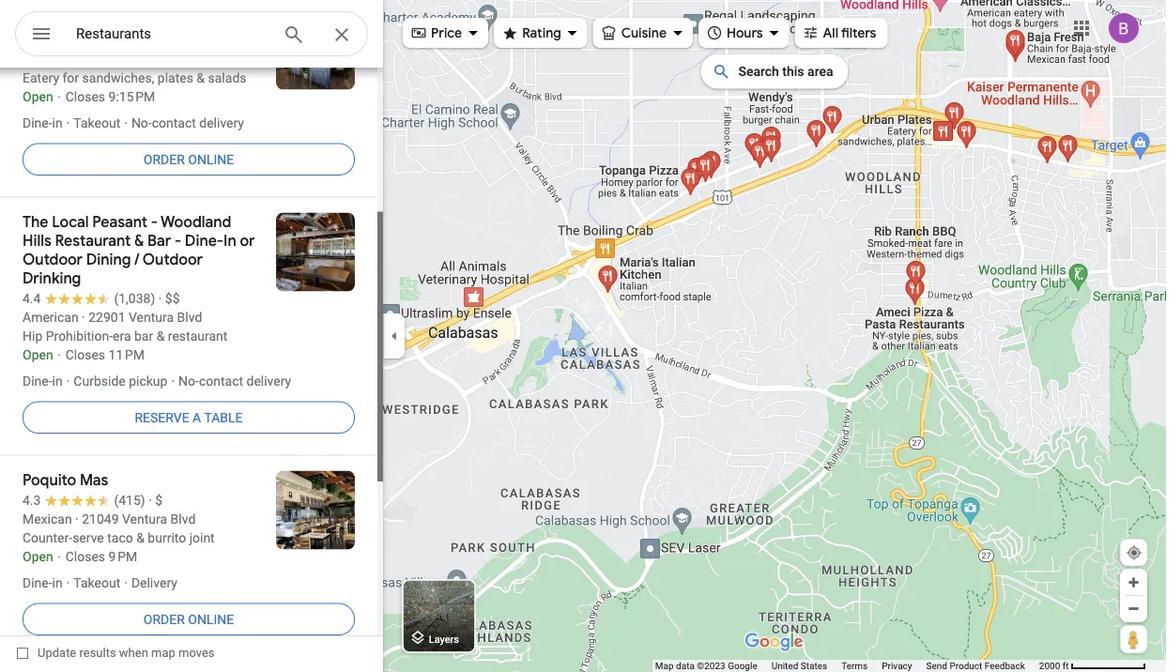 Task type: vqa. For each thing, say whether or not it's contained in the screenshot.
 search field
yes



Task type: describe. For each thing, give the bounding box(es) containing it.
search this area button
[[701, 54, 849, 89]]

feedback
[[985, 661, 1026, 672]]

 all filters
[[803, 22, 877, 43]]

reserve a table
[[135, 410, 243, 426]]

privacy
[[882, 661, 913, 672]]

all
[[823, 24, 839, 41]]

united states button
[[772, 660, 828, 673]]

ft
[[1063, 661, 1069, 672]]

show street view coverage image
[[1121, 626, 1148, 654]]

data
[[676, 661, 695, 672]]

cuisine
[[622, 24, 667, 41]]

 button
[[15, 11, 68, 60]]

rating
[[522, 24, 561, 41]]

send product feedback
[[927, 661, 1026, 672]]

filters
[[842, 24, 877, 41]]

 rating
[[502, 22, 561, 43]]

1 order online from the top
[[144, 152, 234, 167]]

order for first order online link from the top
[[144, 152, 185, 167]]

results for restaurants feed
[[0, 0, 383, 658]]

when
[[119, 646, 148, 660]]

layers
[[429, 633, 459, 645]]

search
[[739, 64, 780, 79]]

cuisine button
[[593, 12, 693, 54]]

a
[[193, 410, 201, 426]]

Update results when map moves checkbox
[[17, 642, 215, 665]]

area
[[808, 64, 834, 79]]

map data ©2023 google
[[656, 661, 758, 672]]

price
[[431, 24, 462, 41]]

google
[[728, 661, 758, 672]]

reserve a table link
[[23, 395, 355, 441]]

reserve
[[135, 410, 189, 426]]

collapse side panel image
[[384, 326, 405, 347]]

send
[[927, 661, 948, 672]]

2000 ft
[[1040, 661, 1069, 672]]

Restaurants field
[[15, 11, 368, 57]]

1 order online link from the top
[[23, 137, 355, 182]]

this
[[783, 64, 805, 79]]

footer inside google maps element
[[656, 660, 1040, 673]]

privacy button
[[882, 660, 913, 673]]

search this area
[[739, 64, 834, 79]]



Task type: locate. For each thing, give the bounding box(es) containing it.
hours
[[727, 24, 763, 41]]

map
[[151, 646, 175, 660]]

 hours
[[706, 22, 763, 43]]

1 vertical spatial order
[[144, 612, 185, 628]]

2 order online from the top
[[144, 612, 234, 628]]

 search field
[[15, 11, 368, 60]]

send product feedback button
[[927, 660, 1026, 673]]

united
[[772, 661, 799, 672]]

2000
[[1040, 661, 1061, 672]]

1 vertical spatial order online
[[144, 612, 234, 628]]

terms
[[842, 661, 868, 672]]

online for second order online link
[[188, 612, 234, 628]]

price button
[[403, 12, 489, 54]]


[[30, 20, 53, 47]]

1 online from the top
[[188, 152, 234, 167]]

0 vertical spatial order online link
[[23, 137, 355, 182]]

moves
[[178, 646, 215, 660]]

order online link
[[23, 137, 355, 182], [23, 597, 355, 643]]

2 order from the top
[[144, 612, 185, 628]]

order online
[[144, 152, 234, 167], [144, 612, 234, 628]]

google maps element
[[0, 0, 1167, 673]]

update
[[38, 646, 76, 660]]

map
[[656, 661, 674, 672]]

united states
[[772, 661, 828, 672]]

1 order from the top
[[144, 152, 185, 167]]

0 vertical spatial order online
[[144, 152, 234, 167]]

update results when map moves
[[38, 646, 215, 660]]

order for second order online link
[[144, 612, 185, 628]]

google account: bob builder  
(b0bth3builder2k23@gmail.com) image
[[1109, 13, 1139, 43]]

order
[[144, 152, 185, 167], [144, 612, 185, 628]]

table
[[204, 410, 243, 426]]

zoom in image
[[1127, 576, 1141, 590]]


[[706, 22, 723, 43]]

zoom out image
[[1127, 602, 1141, 616]]

online for first order online link from the top
[[188, 152, 234, 167]]

footer containing map data ©2023 google
[[656, 660, 1040, 673]]

0 vertical spatial order
[[144, 152, 185, 167]]


[[803, 22, 820, 43]]

product
[[950, 661, 983, 672]]

footer
[[656, 660, 1040, 673]]

2 online from the top
[[188, 612, 234, 628]]

1 vertical spatial online
[[188, 612, 234, 628]]

show your location image
[[1126, 545, 1143, 562]]

states
[[801, 661, 828, 672]]

2000 ft button
[[1040, 661, 1147, 672]]

None field
[[76, 23, 268, 45]]

1 vertical spatial order online link
[[23, 597, 355, 643]]

terms button
[[842, 660, 868, 673]]

0 vertical spatial online
[[188, 152, 234, 167]]


[[502, 22, 519, 43]]

2 order online link from the top
[[23, 597, 355, 643]]

results
[[79, 646, 116, 660]]

online
[[188, 152, 234, 167], [188, 612, 234, 628]]

©2023
[[697, 661, 726, 672]]

none field inside restaurants field
[[76, 23, 268, 45]]



